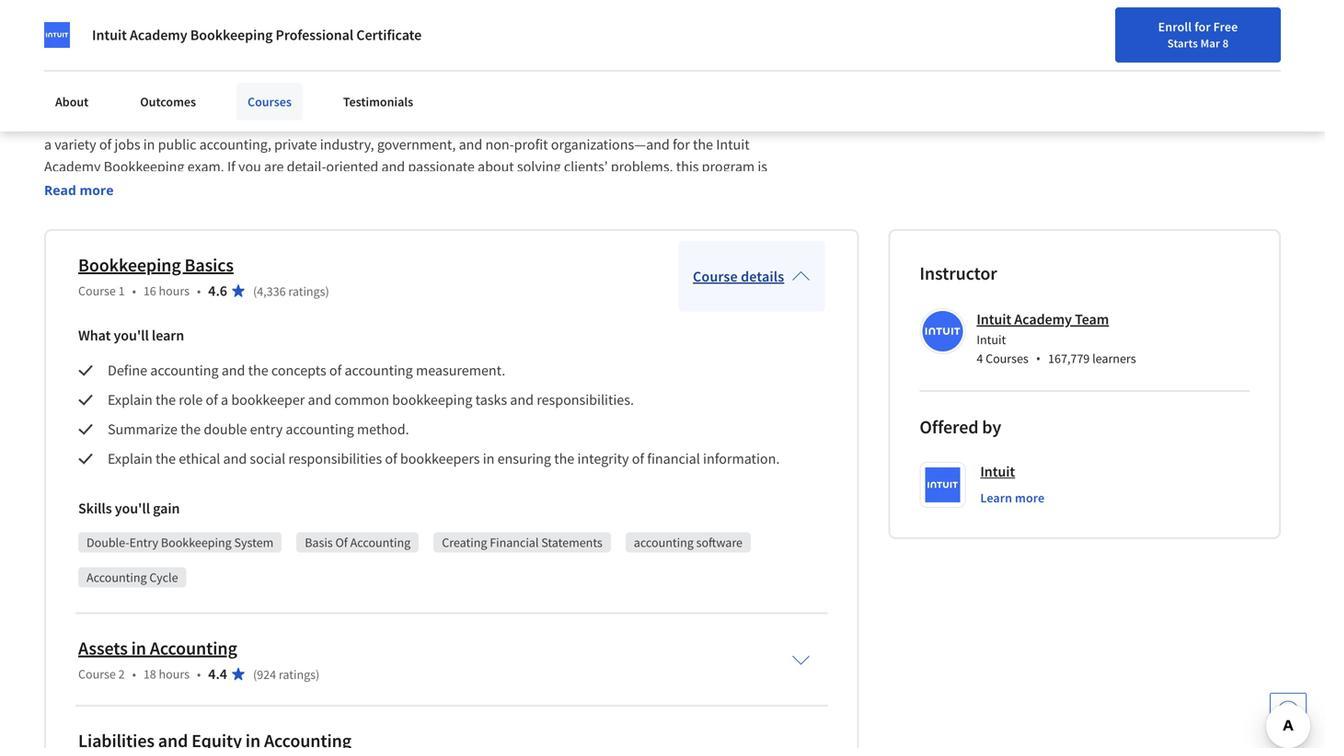 Task type: locate. For each thing, give the bounding box(es) containing it.
you right prepares
[[727, 113, 749, 132]]

upon
[[496, 202, 530, 220]]

change,
[[359, 113, 407, 132]]

are down private
[[264, 158, 284, 176]]

for inside enroll for free starts mar 8
[[1195, 18, 1211, 35]]

• left 4.4
[[197, 666, 201, 683]]

1 vertical spatial ratings
[[279, 667, 316, 683]]

gain up 'on' at the top left
[[130, 180, 157, 198]]

completion,
[[533, 202, 607, 220]]

for up private
[[287, 113, 304, 132]]

1 vertical spatial explain
[[108, 450, 153, 468]]

new
[[924, 58, 948, 75]]

organizations—and
[[551, 136, 670, 154]]

the left integrity at the bottom left of page
[[554, 450, 575, 468]]

intuit academy team link
[[977, 310, 1110, 329]]

1 vertical spatial (
[[253, 667, 257, 683]]

1 vertical spatial in
[[483, 450, 495, 468]]

explain the role of a bookkeeper and common bookkeeping tasks and responsibilities.
[[108, 391, 634, 409]]

0 vertical spatial certificate
[[357, 26, 422, 44]]

• left 167,779
[[1036, 350, 1041, 368]]

program
[[613, 113, 666, 132], [702, 158, 755, 176]]

accounting right of
[[350, 535, 411, 551]]

( right 4.4
[[253, 667, 257, 683]]

0 vertical spatial )
[[325, 283, 329, 300]]

0 horizontal spatial accounting
[[87, 570, 147, 586]]

assets in accounting
[[78, 637, 237, 660]]

1 horizontal spatial accounting
[[150, 637, 237, 660]]

out
[[198, 113, 219, 132]]

1 vertical spatial )
[[316, 667, 320, 683]]

course left "2"
[[78, 666, 116, 683]]

social
[[250, 450, 286, 468]]

ratings for assets in accounting
[[279, 667, 316, 683]]

of down method. on the bottom left of the page
[[385, 450, 397, 468]]

you'll up entry
[[115, 500, 150, 518]]

double-entry bookkeeping system
[[87, 535, 274, 551]]

accounting up 4.4
[[150, 637, 237, 660]]

accounting for in
[[150, 637, 237, 660]]

0 horizontal spatial more
[[80, 182, 114, 199]]

0 vertical spatial hours
[[159, 283, 190, 299]]

0 vertical spatial professional
[[276, 26, 354, 44]]

4
[[318, 57, 331, 89], [977, 350, 983, 367]]

about
[[55, 93, 89, 110]]

accounting
[[350, 535, 411, 551], [87, 570, 147, 586], [150, 637, 237, 660]]

of left "jobs"
[[99, 136, 112, 154]]

1 vertical spatial 4
[[977, 350, 983, 367]]

explain down define at left
[[108, 391, 153, 409]]

read
[[44, 182, 76, 199]]

None search field
[[263, 48, 566, 85]]

and down "define accounting and the concepts of accounting measurement."
[[308, 391, 332, 409]]

bookkeeping basics link
[[78, 254, 234, 277]]

0 horizontal spatial courses
[[248, 93, 292, 110]]

accounting for of
[[350, 535, 411, 551]]

0 horizontal spatial professional
[[44, 57, 180, 89]]

professional up -
[[276, 26, 354, 44]]

are up "jobs"
[[125, 113, 145, 132]]

english button
[[996, 37, 1107, 97]]

( right "4.6"
[[253, 283, 257, 300]]

explain down summarize
[[108, 450, 153, 468]]

1 vertical spatial more
[[1015, 490, 1045, 507]]

1 vertical spatial hours
[[159, 666, 190, 683]]

practice
[[158, 202, 207, 220]]

if
[[227, 158, 236, 176]]

0 vertical spatial 4
[[318, 57, 331, 89]]

explain for explain the ethical and social responsibilities of bookkeepers in ensuring the integrity of financial information.
[[108, 450, 153, 468]]

accounting left "software"
[[634, 535, 694, 551]]

certificate up course
[[357, 26, 422, 44]]

accounting down double-
[[87, 570, 147, 586]]

0 horizontal spatial to
[[620, 180, 633, 198]]

entry
[[250, 420, 283, 439]]

creating financial statements
[[442, 535, 603, 551]]

financial
[[490, 535, 539, 551]]

1 vertical spatial gain
[[153, 500, 180, 518]]

0 vertical spatial (
[[253, 283, 257, 300]]

program up organizations—and
[[613, 113, 666, 132]]

ratings right 924
[[279, 667, 316, 683]]

find your new career link
[[862, 55, 996, 78]]

0 vertical spatial more
[[80, 182, 114, 199]]

0 horizontal spatial certificate
[[185, 57, 299, 89]]

courses up looking
[[248, 93, 292, 110]]

courses inside intuit academy team intuit 4 courses • 167,779 learners
[[986, 350, 1029, 367]]

0 horizontal spatial )
[[316, 667, 320, 683]]

ratings right 4,336
[[288, 283, 325, 300]]

of right role
[[206, 391, 218, 409]]

you right "if"
[[238, 158, 261, 176]]

bookkeeping
[[392, 391, 473, 409]]

1 horizontal spatial )
[[325, 283, 329, 300]]

accounting right world
[[360, 202, 428, 220]]

course left details
[[693, 267, 738, 286]]

in up course 2 • 18 hours •
[[131, 637, 146, 660]]

courses
[[248, 93, 292, 110], [986, 350, 1029, 367]]

starts
[[1168, 36, 1199, 51]]

an
[[522, 180, 537, 198]]

variety
[[55, 136, 96, 154]]

clients'
[[564, 158, 608, 176]]

the down prepares
[[693, 136, 713, 154]]

quickbooks
[[636, 180, 710, 198]]

the
[[410, 113, 431, 132], [693, 136, 713, 154], [747, 202, 768, 220], [248, 362, 269, 380], [156, 391, 176, 409], [181, 420, 201, 439], [156, 450, 176, 468], [554, 450, 575, 468]]

statements
[[542, 535, 603, 551]]

basis
[[305, 535, 333, 551]]

18
[[143, 666, 156, 683]]

principles
[[432, 180, 492, 198]]

you'll up define at left
[[114, 327, 149, 345]]

the left ethical
[[156, 450, 176, 468]]

explain the ethical and social responsibilities of bookkeepers in ensuring the integrity of financial information.
[[108, 450, 780, 468]]

924
[[257, 667, 276, 683]]

testimonials
[[343, 93, 413, 110]]

through
[[44, 202, 94, 220]]

accounting
[[360, 180, 429, 198], [360, 202, 428, 220], [150, 362, 219, 380], [345, 362, 413, 380], [286, 420, 354, 439], [634, 535, 694, 551]]

1 vertical spatial accounting
[[87, 570, 147, 586]]

is
[[758, 158, 768, 176]]

for up the this
[[673, 136, 690, 154]]

starting
[[148, 113, 195, 132]]

1 vertical spatial courses
[[986, 350, 1029, 367]]

0 vertical spatial in
[[143, 136, 155, 154]]

1 horizontal spatial are
[[264, 158, 284, 176]]

more up hands-
[[80, 182, 114, 199]]

bookkeeping up 1
[[78, 254, 181, 277]]

) for assets in accounting
[[316, 667, 320, 683]]

to left take
[[702, 202, 715, 220]]

the down role
[[181, 420, 201, 439]]

role
[[179, 391, 203, 409]]

you'll
[[609, 202, 643, 220]]

offered by
[[920, 416, 1002, 439]]

career
[[317, 113, 356, 132]]

4 right intuit academy team image
[[977, 350, 983, 367]]

4,336
[[257, 283, 286, 300]]

4 inside intuit academy team intuit 4 courses • 167,779 learners
[[977, 350, 983, 367]]

2 explain from the top
[[108, 450, 153, 468]]

you up "jobs"
[[99, 113, 122, 132]]

• right "2"
[[132, 666, 136, 683]]

to up "you'll"
[[620, 180, 633, 198]]

bookkeeping basics
[[78, 254, 234, 277]]

course
[[693, 267, 738, 286], [78, 283, 116, 299], [78, 666, 116, 683]]

online
[[713, 180, 753, 198]]

instructor
[[920, 262, 998, 285]]

of
[[99, 136, 112, 154], [345, 180, 357, 198], [330, 362, 342, 380], [206, 391, 218, 409], [385, 450, 397, 468], [632, 450, 645, 468]]

gain up double-entry bookkeeping system
[[153, 500, 180, 518]]

0 vertical spatial gain
[[130, 180, 157, 198]]

1 ( from the top
[[253, 283, 257, 300]]

and left an
[[495, 180, 519, 198]]

1 vertical spatial you'll
[[115, 500, 150, 518]]

1 explain from the top
[[108, 391, 153, 409]]

common
[[335, 391, 389, 409]]

in left ensuring
[[483, 450, 495, 468]]

1 hours from the top
[[159, 283, 190, 299]]

with
[[263, 202, 290, 220]]

hours right 18
[[159, 666, 190, 683]]

academy up 167,779
[[1015, 310, 1072, 329]]

certificate down intuit academy bookkeeping professional certificate
[[185, 57, 299, 89]]

accounting up explain the role of a bookkeeper and common bookkeeping tasks and responsibilities.
[[345, 362, 413, 380]]

16
[[143, 283, 156, 299]]

( 924 ratings )
[[253, 667, 320, 683]]

0 horizontal spatial are
[[125, 113, 145, 132]]

of
[[336, 535, 348, 551]]

0 horizontal spatial you
[[99, 113, 122, 132]]

0 vertical spatial courses
[[248, 93, 292, 110]]

0 vertical spatial ratings
[[288, 283, 325, 300]]

ratings for bookkeeping basics
[[288, 283, 325, 300]]

the up bookkeeper
[[248, 362, 269, 380]]

2 hours from the top
[[159, 666, 190, 683]]

2 vertical spatial in
[[131, 637, 146, 660]]

courses down the intuit academy team "link"
[[986, 350, 1029, 367]]

2 vertical spatial accounting
[[150, 637, 237, 660]]

and left non-
[[459, 136, 483, 154]]

program up online
[[702, 158, 755, 176]]

1 horizontal spatial you
[[238, 158, 261, 176]]

measurement.
[[416, 362, 506, 380]]

0 horizontal spatial program
[[613, 113, 666, 132]]

for up "mar" on the top of page
[[1195, 18, 1211, 35]]

4 right -
[[318, 57, 331, 89]]

bookkeepers
[[400, 450, 480, 468]]

2 ( from the top
[[253, 667, 257, 683]]

basis of accounting
[[305, 535, 411, 551]]

1 vertical spatial program
[[702, 158, 755, 176]]

1 horizontal spatial more
[[1015, 490, 1045, 507]]

private
[[274, 136, 317, 154]]

accounting,
[[199, 136, 271, 154]]

software
[[697, 535, 743, 551]]

0 vertical spatial you'll
[[114, 327, 149, 345]]

more right learn
[[1015, 490, 1045, 507]]

0 vertical spatial to
[[620, 180, 633, 198]]

a left career at the left top of page
[[307, 113, 314, 132]]

scenarios.
[[431, 202, 493, 220]]

1 horizontal spatial 4
[[977, 350, 983, 367]]

0 vertical spatial explain
[[108, 391, 153, 409]]

) right 4,336
[[325, 283, 329, 300]]

double
[[204, 420, 247, 439]]

details
[[741, 267, 785, 286]]

course 2 • 18 hours •
[[78, 666, 201, 683]]

0 vertical spatial accounting
[[350, 535, 411, 551]]

course left 1
[[78, 283, 116, 299]]

understanding
[[252, 180, 342, 198]]

help center image
[[1278, 701, 1300, 723]]

in right "jobs"
[[143, 136, 155, 154]]

government,
[[377, 136, 456, 154]]

professional up about
[[44, 57, 180, 89]]

academy down variety
[[44, 158, 101, 176]]

bookkeeping down "jobs"
[[104, 158, 185, 176]]

1 horizontal spatial to
[[702, 202, 715, 220]]

2 horizontal spatial accounting
[[350, 535, 411, 551]]

hours right 16
[[159, 283, 190, 299]]

you'll for learn
[[114, 327, 149, 345]]

industry,
[[320, 136, 374, 154]]

certificate
[[357, 26, 422, 44], [185, 57, 299, 89]]

4.4
[[208, 665, 227, 684]]

1 horizontal spatial courses
[[986, 350, 1029, 367]]

bookkeeping
[[190, 26, 273, 44], [530, 113, 610, 132], [104, 158, 185, 176], [78, 254, 181, 277], [161, 535, 232, 551]]

jobs
[[114, 136, 140, 154]]

of down oriented
[[345, 180, 357, 198]]

1 vertical spatial certificate
[[185, 57, 299, 89]]

of right concepts
[[330, 362, 342, 380]]

learn
[[981, 490, 1013, 507]]

) right 924
[[316, 667, 320, 683]]

in inside whether you are starting out or looking for a career change, the intuit academy bookkeeping program prepares you for a variety of jobs in public accounting, private industry, government, and non-profit organizations—and for the intuit academy bookkeeping exam. if you are detail-oriented and passionate about solving clients' problems, this program is for you. you'll gain a foundational understanding of accounting principles and an introduction to quickbooks online through hands-on practice working with real-world accounting scenarios. upon completion, you'll be ready to take the
[[143, 136, 155, 154]]

( for bookkeeping basics
[[253, 283, 257, 300]]

intuit image
[[44, 22, 70, 48]]



Task type: vqa. For each thing, say whether or not it's contained in the screenshot.
software
yes



Task type: describe. For each thing, give the bounding box(es) containing it.
prepares
[[669, 113, 724, 132]]

intuit academy image
[[265, 226, 279, 240]]

for left you.
[[44, 180, 61, 198]]

accounting software
[[634, 535, 743, 551]]

ethical
[[179, 450, 220, 468]]

1 vertical spatial to
[[702, 202, 715, 220]]

basics
[[185, 254, 234, 277]]

0 vertical spatial are
[[125, 113, 145, 132]]

-
[[304, 57, 313, 89]]

tasks
[[476, 391, 507, 409]]

series
[[414, 57, 478, 89]]

what
[[78, 327, 111, 345]]

• left "4.6"
[[197, 283, 201, 299]]

more inside button
[[80, 182, 114, 199]]

creating
[[442, 535, 487, 551]]

on
[[139, 202, 155, 220]]

skills you'll gain
[[78, 500, 180, 518]]

1 horizontal spatial certificate
[[357, 26, 422, 44]]

learn
[[152, 327, 184, 345]]

accounting cycle
[[87, 570, 178, 586]]

a up double
[[221, 391, 228, 409]]

0 horizontal spatial 4
[[318, 57, 331, 89]]

enroll
[[1159, 18, 1192, 35]]

the right take
[[747, 202, 768, 220]]

for individuals
[[29, 9, 123, 28]]

your
[[897, 58, 922, 75]]

ready
[[665, 202, 699, 220]]

courses inside 'link'
[[248, 93, 292, 110]]

of right integrity at the bottom left of page
[[632, 450, 645, 468]]

about
[[478, 158, 514, 176]]

define
[[108, 362, 147, 380]]

( for assets in accounting
[[253, 667, 257, 683]]

hours for basics
[[159, 283, 190, 299]]

whether you are starting out or looking for a career change, the intuit academy bookkeeping program prepares you for a variety of jobs in public accounting, private industry, government, and non-profit organizations—and for the intuit academy bookkeeping exam. if you are detail-oriented and passionate about solving clients' problems, this program is for you. you'll gain a foundational understanding of accounting principles and an introduction to quickbooks online through hands-on practice working with real-world accounting scenarios. upon completion, you'll be ready to take the
[[44, 113, 772, 220]]

what you'll learn
[[78, 327, 184, 345]]

8
[[1223, 36, 1229, 51]]

be
[[646, 202, 662, 220]]

2 horizontal spatial you
[[727, 113, 749, 132]]

course for assets in accounting
[[78, 666, 116, 683]]

the left role
[[156, 391, 176, 409]]

accounting up role
[[150, 362, 219, 380]]

and right tasks
[[510, 391, 534, 409]]

hands-
[[97, 202, 139, 220]]

gain inside whether you are starting out or looking for a career change, the intuit academy bookkeeping program prepares you for a variety of jobs in public accounting, private industry, government, and non-profit organizations—and for the intuit academy bookkeeping exam. if you are detail-oriented and passionate about solving clients' problems, this program is for you. you'll gain a foundational understanding of accounting principles and an introduction to quickbooks online through hands-on practice working with real-world accounting scenarios. upon completion, you'll be ready to take the
[[130, 180, 157, 198]]

ensuring
[[498, 450, 551, 468]]

• inside intuit academy team intuit 4 courses • 167,779 learners
[[1036, 350, 1041, 368]]

testimonials link
[[332, 83, 425, 121]]

introduction
[[540, 180, 617, 198]]

exam.
[[187, 158, 224, 176]]

oriented
[[326, 158, 379, 176]]

intuit academy team image
[[923, 311, 963, 352]]

read more button
[[44, 181, 114, 200]]

method.
[[357, 420, 409, 439]]

summarize
[[108, 420, 178, 439]]

) for bookkeeping basics
[[325, 283, 329, 300]]

a up "practice"
[[160, 180, 167, 198]]

1 vertical spatial professional
[[44, 57, 180, 89]]

coursera image
[[22, 52, 139, 81]]

for up is
[[752, 113, 770, 132]]

courses link
[[237, 83, 303, 121]]

intuit learn more
[[981, 463, 1045, 507]]

system
[[234, 535, 274, 551]]

a left variety
[[44, 136, 52, 154]]

solving
[[517, 158, 561, 176]]

1 vertical spatial are
[[264, 158, 284, 176]]

the up 'government,'
[[410, 113, 431, 132]]

you'll for gain
[[115, 500, 150, 518]]

coursera career certificate image
[[934, 0, 1240, 16]]

bookkeeping up professional certificate - 4 course series
[[190, 26, 273, 44]]

financial
[[647, 450, 700, 468]]

accounting down oriented
[[360, 180, 429, 198]]

course 1 • 16 hours •
[[78, 283, 201, 299]]

find your new career
[[871, 58, 986, 75]]

career
[[951, 58, 986, 75]]

1 horizontal spatial professional
[[276, 26, 354, 44]]

bookkeeping up cycle
[[161, 535, 232, 551]]

explain for explain the role of a bookkeeper and common bookkeeping tasks and responsibilities.
[[108, 391, 153, 409]]

• right 1
[[132, 283, 136, 299]]

this
[[676, 158, 699, 176]]

bookkeeper
[[231, 391, 305, 409]]

real-
[[293, 202, 321, 220]]

intuit inside intuit learn more
[[981, 463, 1016, 481]]

academy up 'outcomes' link
[[130, 26, 187, 44]]

course inside course details dropdown button
[[693, 267, 738, 286]]

working
[[210, 202, 260, 220]]

you.
[[64, 180, 91, 198]]

and up bookkeeper
[[222, 362, 245, 380]]

skills
[[78, 500, 112, 518]]

and down double
[[223, 450, 247, 468]]

outcomes
[[140, 93, 196, 110]]

and down 'government,'
[[382, 158, 405, 176]]

concepts
[[271, 362, 327, 380]]

bookkeeping up profit
[[530, 113, 610, 132]]

0 vertical spatial program
[[613, 113, 666, 132]]

you'll
[[94, 180, 127, 198]]

intuit link
[[981, 462, 1016, 482]]

1 horizontal spatial program
[[702, 158, 755, 176]]

show notifications image
[[1133, 60, 1156, 82]]

or
[[222, 113, 235, 132]]

take
[[718, 202, 744, 220]]

1
[[118, 283, 125, 299]]

academy up non-
[[470, 113, 527, 132]]

course details
[[693, 267, 785, 286]]

more inside intuit learn more
[[1015, 490, 1045, 507]]

enroll for free starts mar 8
[[1159, 18, 1239, 51]]

accounting up the responsibilities
[[286, 420, 354, 439]]

responsibilities
[[289, 450, 382, 468]]

167,779
[[1049, 350, 1090, 367]]

entry
[[129, 535, 158, 551]]

hours for in
[[159, 666, 190, 683]]

profit
[[514, 136, 548, 154]]

foundational
[[170, 180, 249, 198]]

( 4,336 ratings )
[[253, 283, 329, 300]]

assets in accounting link
[[78, 637, 237, 660]]

passionate
[[408, 158, 475, 176]]

course for bookkeeping basics
[[78, 283, 116, 299]]

assets
[[78, 637, 128, 660]]

find
[[871, 58, 895, 75]]

summarize the double entry accounting method.
[[108, 420, 409, 439]]

define accounting and the concepts of accounting measurement.
[[108, 362, 506, 380]]

world
[[321, 202, 357, 220]]

information.
[[703, 450, 780, 468]]

academy inside intuit academy team intuit 4 courses • 167,779 learners
[[1015, 310, 1072, 329]]

english
[[1029, 58, 1074, 76]]



